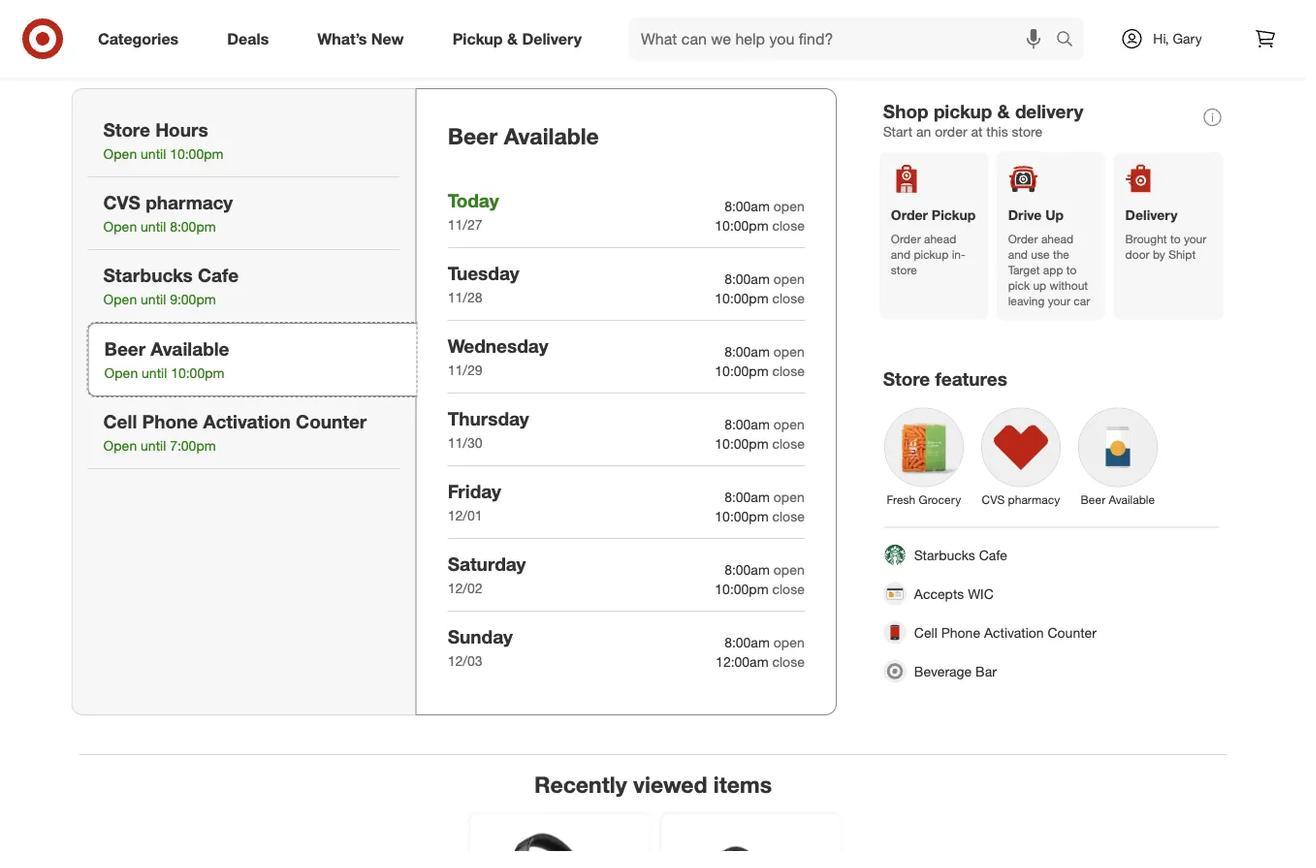Task type: locate. For each thing, give the bounding box(es) containing it.
1 horizontal spatial pickup
[[932, 207, 976, 224]]

hours
[[155, 118, 208, 141]]

hi, gary
[[1154, 30, 1203, 47]]

1 vertical spatial delivery
[[1126, 207, 1178, 224]]

1 horizontal spatial to
[[1171, 232, 1181, 246]]

ahead for pickup
[[925, 232, 957, 246]]

cell phone activation counter
[[915, 624, 1097, 641]]

3 8:00am from the top
[[725, 343, 770, 360]]

starbucks up accepts
[[915, 547, 976, 564]]

close for thursday
[[773, 435, 805, 452]]

open inside 8:00am open 12:00am close
[[774, 634, 805, 651]]

open
[[774, 198, 805, 215], [774, 271, 805, 288], [774, 343, 805, 360], [774, 416, 805, 433], [774, 489, 805, 506], [774, 562, 805, 579], [774, 634, 805, 651]]

beer inside beer available link
[[1081, 492, 1106, 507]]

0 horizontal spatial counter
[[296, 410, 367, 433]]

phone up 7:00pm
[[142, 410, 198, 433]]

until inside starbucks cafe open until 9:00pm
[[141, 291, 166, 308]]

1 horizontal spatial cell
[[915, 624, 938, 641]]

ahead inside drive up order ahead and use the target app to pick up without leaving your car
[[1042, 232, 1074, 246]]

to up shipt
[[1171, 232, 1181, 246]]

0 horizontal spatial and
[[891, 247, 911, 262]]

categories
[[98, 29, 179, 48]]

2 horizontal spatial beer
[[1081, 492, 1106, 507]]

0 horizontal spatial available
[[151, 338, 229, 360]]

until left 8:00pm
[[141, 218, 166, 235]]

1 horizontal spatial available
[[504, 122, 599, 149]]

2 vertical spatial beer
[[1081, 492, 1106, 507]]

leaving
[[1009, 294, 1045, 308]]

7 close from the top
[[773, 654, 805, 671]]

0 vertical spatial delivery
[[522, 29, 582, 48]]

1 8:00am from the top
[[725, 198, 770, 215]]

close for saturday
[[773, 581, 805, 598]]

pickup inside order pickup order ahead and pickup in- store
[[932, 207, 976, 224]]

8:00am open 12:00am close
[[716, 634, 805, 671]]

until for beer
[[142, 365, 167, 382]]

6 8:00am from the top
[[725, 562, 770, 579]]

store hours open until 10:00pm
[[103, 118, 224, 163]]

1 horizontal spatial cafe
[[980, 547, 1008, 564]]

0 vertical spatial activation
[[203, 410, 291, 433]]

starbucks for starbucks cafe
[[915, 547, 976, 564]]

store capabilities with hours, vertical tabs tab list
[[71, 88, 417, 716]]

cafe for starbucks cafe
[[980, 547, 1008, 564]]

until inside 'cvs pharmacy open until 8:00pm'
[[141, 218, 166, 235]]

cell down the beer available open until 10:00pm
[[103, 410, 137, 433]]

friday
[[448, 480, 501, 502]]

cvs pharmacy link
[[973, 399, 1070, 512]]

cell for cell phone activation counter open until 7:00pm
[[103, 410, 137, 433]]

and for order
[[891, 247, 911, 262]]

store left hours
[[103, 118, 150, 141]]

0 vertical spatial starbucks
[[103, 264, 193, 286]]

1 vertical spatial &
[[998, 100, 1010, 122]]

your inside drive up order ahead and use the target app to pick up without leaving your car
[[1048, 294, 1071, 308]]

order
[[935, 123, 968, 140]]

starbucks for starbucks cafe open until 9:00pm
[[103, 264, 193, 286]]

order
[[891, 207, 928, 224], [891, 232, 921, 246], [1009, 232, 1039, 246]]

pharmacy
[[146, 191, 233, 213], [1009, 492, 1060, 507]]

0 vertical spatial cell
[[103, 410, 137, 433]]

cvs inside 'cvs pharmacy open until 8:00pm'
[[103, 191, 141, 213]]

0 vertical spatial your
[[1184, 232, 1207, 246]]

until inside the beer available open until 10:00pm
[[142, 365, 167, 382]]

5 open from the top
[[774, 489, 805, 506]]

1 horizontal spatial delivery
[[1126, 207, 1178, 224]]

10:00pm
[[170, 146, 224, 163], [715, 217, 769, 234], [715, 290, 769, 307], [715, 363, 769, 380], [171, 365, 225, 382], [715, 435, 769, 452], [715, 508, 769, 525], [715, 581, 769, 598]]

phone for cell phone activation counter
[[942, 624, 981, 641]]

open inside starbucks cafe open until 9:00pm
[[103, 291, 137, 308]]

shipt
[[1169, 247, 1196, 262]]

cvs down store hours open until 10:00pm at the left top of the page
[[103, 191, 141, 213]]

fresh grocery link
[[876, 399, 973, 512]]

open inside cell phone activation counter open until 7:00pm
[[103, 438, 137, 455]]

1 8:00am open 10:00pm close from the top
[[715, 198, 805, 234]]

0 horizontal spatial ahead
[[925, 232, 957, 246]]

10:00pm inside store hours open until 10:00pm
[[170, 146, 224, 163]]

0 horizontal spatial to
[[1067, 263, 1077, 277]]

1 horizontal spatial and
[[1009, 247, 1028, 262]]

0 horizontal spatial &
[[507, 29, 518, 48]]

1 vertical spatial pickup
[[914, 247, 949, 262]]

0 horizontal spatial activation
[[203, 410, 291, 433]]

8:00am for wednesday
[[725, 343, 770, 360]]

open for today
[[774, 198, 805, 215]]

0 vertical spatial to
[[1171, 232, 1181, 246]]

up
[[1046, 207, 1064, 224]]

open inside the beer available open until 10:00pm
[[104, 365, 138, 382]]

cafe inside starbucks cafe open until 9:00pm
[[198, 264, 239, 286]]

3 8:00am open 10:00pm close from the top
[[715, 343, 805, 380]]

close
[[773, 217, 805, 234], [773, 290, 805, 307], [773, 363, 805, 380], [773, 435, 805, 452], [773, 508, 805, 525], [773, 581, 805, 598], [773, 654, 805, 671]]

saturday
[[448, 553, 526, 575]]

4 open from the top
[[774, 416, 805, 433]]

1 vertical spatial pharmacy
[[1009, 492, 1060, 507]]

2 close from the top
[[773, 290, 805, 307]]

0 vertical spatial counter
[[296, 410, 367, 433]]

until
[[141, 146, 166, 163], [141, 218, 166, 235], [141, 291, 166, 308], [142, 365, 167, 382], [141, 438, 166, 455]]

0 horizontal spatial delivery
[[522, 29, 582, 48]]

brought
[[1126, 232, 1168, 246]]

pickup left in-
[[914, 247, 949, 262]]

beer down starbucks cafe open until 9:00pm
[[104, 338, 146, 360]]

0 horizontal spatial cell
[[103, 410, 137, 433]]

1 ahead from the left
[[925, 232, 957, 246]]

open for starbucks cafe
[[103, 291, 137, 308]]

and inside order pickup order ahead and pickup in- store
[[891, 247, 911, 262]]

2 8:00am open 10:00pm close from the top
[[715, 271, 805, 307]]

activation inside cell phone activation counter open until 7:00pm
[[203, 410, 291, 433]]

10:00pm inside the beer available open until 10:00pm
[[171, 365, 225, 382]]

counter inside cell phone activation counter open until 7:00pm
[[296, 410, 367, 433]]

cvs right grocery
[[982, 492, 1005, 507]]

4 close from the top
[[773, 435, 805, 452]]

and inside drive up order ahead and use the target app to pick up without leaving your car
[[1009, 247, 1028, 262]]

phone up beverage bar
[[942, 624, 981, 641]]

starbucks up 9:00pm
[[103, 264, 193, 286]]

8:00am open 10:00pm close
[[715, 198, 805, 234], [715, 271, 805, 307], [715, 343, 805, 380], [715, 416, 805, 452], [715, 489, 805, 525], [715, 562, 805, 598]]

starbucks
[[103, 264, 193, 286], [915, 547, 976, 564]]

pharmacy inside 'cvs pharmacy open until 8:00pm'
[[146, 191, 233, 213]]

0 vertical spatial &
[[507, 29, 518, 48]]

cvs
[[103, 191, 141, 213], [982, 492, 1005, 507]]

open
[[103, 146, 137, 163], [103, 218, 137, 235], [103, 291, 137, 308], [104, 365, 138, 382], [103, 438, 137, 455]]

until inside store hours open until 10:00pm
[[141, 146, 166, 163]]

8:00am open 10:00pm close for today
[[715, 198, 805, 234]]

3 open from the top
[[774, 343, 805, 360]]

cell
[[103, 410, 137, 433], [915, 624, 938, 641]]

fresh
[[887, 492, 916, 507]]

pickup up in-
[[932, 207, 976, 224]]

delivery brought to your door by shipt
[[1126, 207, 1207, 262]]

1 vertical spatial store
[[891, 263, 918, 277]]

0 horizontal spatial cafe
[[198, 264, 239, 286]]

activation up 7:00pm
[[203, 410, 291, 433]]

cafe up 9:00pm
[[198, 264, 239, 286]]

an
[[917, 123, 932, 140]]

order for drive up
[[1009, 232, 1039, 246]]

pickup up order
[[934, 100, 993, 122]]

1 vertical spatial cafe
[[980, 547, 1008, 564]]

beer
[[448, 122, 498, 149], [104, 338, 146, 360], [1081, 492, 1106, 507]]

9:00pm
[[170, 291, 216, 308]]

pharmacy right grocery
[[1009, 492, 1060, 507]]

1 open from the top
[[774, 198, 805, 215]]

open inside store hours open until 10:00pm
[[103, 146, 137, 163]]

10:00pm for tuesday
[[715, 290, 769, 307]]

6 close from the top
[[773, 581, 805, 598]]

pickup
[[453, 29, 503, 48], [932, 207, 976, 224]]

beer available open until 10:00pm
[[104, 338, 229, 382]]

cell down accepts
[[915, 624, 938, 641]]

this
[[987, 123, 1009, 140]]

0 horizontal spatial beer available
[[448, 122, 599, 149]]

ahead up "the"
[[1042, 232, 1074, 246]]

2 and from the left
[[1009, 247, 1028, 262]]

1 close from the top
[[773, 217, 805, 234]]

tuesday
[[448, 262, 520, 284]]

0 horizontal spatial your
[[1048, 294, 1071, 308]]

8:00am for saturday
[[725, 562, 770, 579]]

0 horizontal spatial store
[[891, 263, 918, 277]]

8:00am
[[725, 198, 770, 215], [725, 271, 770, 288], [725, 343, 770, 360], [725, 416, 770, 433], [725, 489, 770, 506], [725, 562, 770, 579], [725, 634, 770, 651]]

0 vertical spatial beer available
[[448, 122, 599, 149]]

1 horizontal spatial &
[[998, 100, 1010, 122]]

pickup inside order pickup order ahead and pickup in- store
[[914, 247, 949, 262]]

0 vertical spatial cvs
[[103, 191, 141, 213]]

activation up bar
[[985, 624, 1044, 641]]

1 vertical spatial store
[[884, 368, 931, 391]]

1 horizontal spatial activation
[[985, 624, 1044, 641]]

5 8:00am from the top
[[725, 489, 770, 506]]

1 vertical spatial activation
[[985, 624, 1044, 641]]

0 horizontal spatial beer
[[104, 338, 146, 360]]

1 vertical spatial starbucks
[[915, 547, 976, 564]]

2 open from the top
[[774, 271, 805, 288]]

7 8:00am from the top
[[725, 634, 770, 651]]

8:00am for tuesday
[[725, 271, 770, 288]]

1 vertical spatial cell
[[915, 624, 938, 641]]

1 vertical spatial beer
[[104, 338, 146, 360]]

1 horizontal spatial ahead
[[1042, 232, 1074, 246]]

fresh grocery
[[887, 492, 962, 507]]

4 8:00am open 10:00pm close from the top
[[715, 416, 805, 452]]

0 horizontal spatial starbucks
[[103, 264, 193, 286]]

1 vertical spatial pickup
[[932, 207, 976, 224]]

pickup right new
[[453, 29, 503, 48]]

8:00am open 10:00pm close for thursday
[[715, 416, 805, 452]]

0 horizontal spatial phone
[[142, 410, 198, 433]]

close for wednesday
[[773, 363, 805, 380]]

cvs for cvs pharmacy open until 8:00pm
[[103, 191, 141, 213]]

starbucks inside starbucks cafe open until 9:00pm
[[103, 264, 193, 286]]

1 horizontal spatial cvs
[[982, 492, 1005, 507]]

until left 7:00pm
[[141, 438, 166, 455]]

1 vertical spatial phone
[[942, 624, 981, 641]]

11/30
[[448, 435, 483, 452]]

1 vertical spatial counter
[[1048, 624, 1097, 641]]

0 horizontal spatial store
[[103, 118, 150, 141]]

5 8:00am open 10:00pm close from the top
[[715, 489, 805, 525]]

target
[[1009, 263, 1040, 277]]

friday 12/01
[[448, 480, 501, 524]]

bar
[[976, 663, 997, 680]]

phone inside cell phone activation counter open until 7:00pm
[[142, 410, 198, 433]]

cafe
[[198, 264, 239, 286], [980, 547, 1008, 564]]

phone
[[142, 410, 198, 433], [942, 624, 981, 641]]

8:00am open 10:00pm close for tuesday
[[715, 271, 805, 307]]

1 horizontal spatial beer available
[[1081, 492, 1155, 507]]

0 vertical spatial phone
[[142, 410, 198, 433]]

drive up order ahead and use the target app to pick up without leaving your car
[[1009, 207, 1091, 308]]

until down starbucks cafe open until 9:00pm
[[142, 365, 167, 382]]

1 horizontal spatial store
[[1012, 123, 1043, 140]]

0 vertical spatial pharmacy
[[146, 191, 233, 213]]

1 horizontal spatial pharmacy
[[1009, 492, 1060, 507]]

6 open from the top
[[774, 562, 805, 579]]

ahead up in-
[[925, 232, 957, 246]]

close for tuesday
[[773, 290, 805, 307]]

ahead
[[925, 232, 957, 246], [1042, 232, 1074, 246]]

6 8:00am open 10:00pm close from the top
[[715, 562, 805, 598]]

1 horizontal spatial your
[[1184, 232, 1207, 246]]

1 and from the left
[[891, 247, 911, 262]]

your down the 'without'
[[1048, 294, 1071, 308]]

0 vertical spatial store
[[103, 118, 150, 141]]

&
[[507, 29, 518, 48], [998, 100, 1010, 122]]

1 vertical spatial your
[[1048, 294, 1071, 308]]

beer right 'cvs pharmacy'
[[1081, 492, 1106, 507]]

and up target
[[1009, 247, 1028, 262]]

1 vertical spatial to
[[1067, 263, 1077, 277]]

shop pickup & delivery start an order at this store
[[884, 100, 1084, 140]]

cvs for cvs pharmacy
[[982, 492, 1005, 507]]

0 vertical spatial cafe
[[198, 264, 239, 286]]

store inside store hours open until 10:00pm
[[103, 118, 150, 141]]

8:00am inside 8:00am open 12:00am close
[[725, 634, 770, 651]]

2 8:00am from the top
[[725, 271, 770, 288]]

store inside 'shop pickup & delivery start an order at this store'
[[1012, 123, 1043, 140]]

8:00am for friday
[[725, 489, 770, 506]]

cell inside cell phone activation counter open until 7:00pm
[[103, 410, 137, 433]]

order inside drive up order ahead and use the target app to pick up without leaving your car
[[1009, 232, 1039, 246]]

pharmacy up 8:00pm
[[146, 191, 233, 213]]

1 vertical spatial cvs
[[982, 492, 1005, 507]]

1 vertical spatial available
[[151, 338, 229, 360]]

0 vertical spatial pickup
[[453, 29, 503, 48]]

pickup inside 'shop pickup & delivery start an order at this store'
[[934, 100, 993, 122]]

0 horizontal spatial pharmacy
[[146, 191, 233, 213]]

7 open from the top
[[774, 634, 805, 651]]

0 vertical spatial pickup
[[934, 100, 993, 122]]

until inside cell phone activation counter open until 7:00pm
[[141, 438, 166, 455]]

starbucks cafe
[[915, 547, 1008, 564]]

the
[[1053, 247, 1070, 262]]

cvs pharmacy open until 8:00pm
[[103, 191, 233, 235]]

3 close from the top
[[773, 363, 805, 380]]

close inside 8:00am open 12:00am close
[[773, 654, 805, 671]]

1 horizontal spatial beer
[[448, 122, 498, 149]]

beverage bar
[[915, 663, 997, 680]]

available
[[504, 122, 599, 149], [151, 338, 229, 360], [1109, 492, 1155, 507]]

open inside 'cvs pharmacy open until 8:00pm'
[[103, 218, 137, 235]]

ahead inside order pickup order ahead and pickup in- store
[[925, 232, 957, 246]]

what's
[[317, 29, 367, 48]]

1 horizontal spatial starbucks
[[915, 547, 976, 564]]

2 horizontal spatial available
[[1109, 492, 1155, 507]]

store features
[[884, 368, 1008, 391]]

open for saturday
[[774, 562, 805, 579]]

1 horizontal spatial store
[[884, 368, 931, 391]]

1 horizontal spatial phone
[[942, 624, 981, 641]]

store inside order pickup order ahead and pickup in- store
[[891, 263, 918, 277]]

deals link
[[211, 17, 293, 60]]

4 8:00am from the top
[[725, 416, 770, 433]]

to up the 'without'
[[1067, 263, 1077, 277]]

store for store hours open until 10:00pm
[[103, 118, 150, 141]]

store left features
[[884, 368, 931, 391]]

0 horizontal spatial cvs
[[103, 191, 141, 213]]

11/28
[[448, 289, 483, 306]]

1 horizontal spatial counter
[[1048, 624, 1097, 641]]

activation for cell phone activation counter open until 7:00pm
[[203, 410, 291, 433]]

2 ahead from the left
[[1042, 232, 1074, 246]]

until down hours
[[141, 146, 166, 163]]

close for today
[[773, 217, 805, 234]]

beer available
[[448, 122, 599, 149], [1081, 492, 1155, 507]]

counter
[[296, 410, 367, 433], [1048, 624, 1097, 641]]

your up shipt
[[1184, 232, 1207, 246]]

viewed
[[634, 771, 708, 798]]

0 vertical spatial store
[[1012, 123, 1043, 140]]

your inside delivery brought to your door by shipt
[[1184, 232, 1207, 246]]

beer up today
[[448, 122, 498, 149]]

cafe up 'wic'
[[980, 547, 1008, 564]]

to
[[1171, 232, 1181, 246], [1067, 263, 1077, 277]]

5 close from the top
[[773, 508, 805, 525]]

and
[[891, 247, 911, 262], [1009, 247, 1028, 262]]

hi,
[[1154, 30, 1170, 47]]

and left in-
[[891, 247, 911, 262]]

until left 9:00pm
[[141, 291, 166, 308]]

saturday 12/02
[[448, 553, 526, 597]]



Task type: describe. For each thing, give the bounding box(es) containing it.
7:00pm
[[170, 438, 216, 455]]

recently
[[534, 771, 627, 798]]

8:00am open 10:00pm close for saturday
[[715, 562, 805, 598]]

sunday 12/03
[[448, 626, 513, 670]]

today 11/27
[[448, 189, 499, 233]]

cafe for starbucks cafe open until 9:00pm
[[198, 264, 239, 286]]

without
[[1050, 278, 1089, 293]]

gary
[[1173, 30, 1203, 47]]

accepts
[[915, 585, 965, 602]]

starbucks cafe open until 9:00pm
[[103, 264, 239, 308]]

8:00am for thursday
[[725, 416, 770, 433]]

what's new link
[[301, 17, 428, 60]]

app
[[1044, 263, 1064, 277]]

beer available link
[[1070, 399, 1167, 512]]

wednesday 11/29
[[448, 335, 549, 379]]

8:00pm
[[170, 218, 216, 235]]

& inside 'shop pickup & delivery start an order at this store'
[[998, 100, 1010, 122]]

open for wednesday
[[774, 343, 805, 360]]

10:00pm for wednesday
[[715, 363, 769, 380]]

12/02
[[448, 580, 483, 597]]

order pickup order ahead and pickup in- store
[[891, 207, 976, 277]]

door
[[1126, 247, 1150, 262]]

close for sunday
[[773, 654, 805, 671]]

bose quietcomfort 45 wireless bluetooth noise-cancelling headphones - black image
[[678, 826, 824, 853]]

pickup & delivery
[[453, 29, 582, 48]]

today
[[448, 189, 499, 211]]

drive
[[1009, 207, 1042, 224]]

10:00pm for friday
[[715, 508, 769, 525]]

counter for cell phone activation counter open until 7:00pm
[[296, 410, 367, 433]]

store for store features
[[884, 368, 931, 391]]

11/27
[[448, 216, 483, 233]]

to inside delivery brought to your door by shipt
[[1171, 232, 1181, 246]]

up
[[1034, 278, 1047, 293]]

11/29
[[448, 362, 483, 379]]

phone for cell phone activation counter open until 7:00pm
[[142, 410, 198, 433]]

0 vertical spatial beer
[[448, 122, 498, 149]]

wic
[[968, 585, 994, 602]]

10:00pm for saturday
[[715, 581, 769, 598]]

thursday
[[448, 407, 529, 430]]

pharmacy for cvs pharmacy
[[1009, 492, 1060, 507]]

1 vertical spatial beer available
[[1081, 492, 1155, 507]]

until for cvs
[[141, 218, 166, 235]]

delivery
[[1016, 100, 1084, 122]]

grocery
[[919, 492, 962, 507]]

order for order pickup
[[891, 232, 921, 246]]

2 vertical spatial available
[[1109, 492, 1155, 507]]

delivery inside pickup & delivery link
[[522, 29, 582, 48]]

What can we help you find? suggestions appear below search field
[[630, 17, 1061, 60]]

10:00pm for today
[[715, 217, 769, 234]]

12/03
[[448, 653, 483, 670]]

search
[[1048, 31, 1094, 50]]

tuesday 11/28
[[448, 262, 520, 306]]

sunday
[[448, 626, 513, 648]]

cell for cell phone activation counter
[[915, 624, 938, 641]]

shop
[[884, 100, 929, 122]]

search button
[[1048, 17, 1094, 64]]

0 vertical spatial available
[[504, 122, 599, 149]]

categories link
[[81, 17, 203, 60]]

use
[[1032, 247, 1050, 262]]

deals
[[227, 29, 269, 48]]

8:00am for sunday
[[725, 634, 770, 651]]

in-
[[952, 247, 966, 262]]

8:00am open 10:00pm close for wednesday
[[715, 343, 805, 380]]

until for store
[[141, 146, 166, 163]]

8:00am open 10:00pm close for friday
[[715, 489, 805, 525]]

activation for cell phone activation counter
[[985, 624, 1044, 641]]

bose quietcomfort bluetooth wireless noise cancelling headphones - black image
[[487, 826, 633, 853]]

start
[[884, 123, 913, 140]]

ahead for up
[[1042, 232, 1074, 246]]

delivery inside delivery brought to your door by shipt
[[1126, 207, 1178, 224]]

and for drive
[[1009, 247, 1028, 262]]

10:00pm for thursday
[[715, 435, 769, 452]]

0 horizontal spatial pickup
[[453, 29, 503, 48]]

by
[[1153, 247, 1166, 262]]

pick
[[1009, 278, 1030, 293]]

close for friday
[[773, 508, 805, 525]]

until for starbucks
[[141, 291, 166, 308]]

pickup & delivery link
[[436, 17, 606, 60]]

counter for cell phone activation counter
[[1048, 624, 1097, 641]]

available inside the beer available open until 10:00pm
[[151, 338, 229, 360]]

open for thursday
[[774, 416, 805, 433]]

to inside drive up order ahead and use the target app to pick up without leaving your car
[[1067, 263, 1077, 277]]

cell phone activation counter open until 7:00pm
[[103, 410, 367, 455]]

open for sunday
[[774, 634, 805, 651]]

open for friday
[[774, 489, 805, 506]]

open for tuesday
[[774, 271, 805, 288]]

beer inside the beer available open until 10:00pm
[[104, 338, 146, 360]]

open for store hours
[[103, 146, 137, 163]]

items
[[714, 771, 772, 798]]

thursday 11/30
[[448, 407, 529, 452]]

open for beer available
[[104, 365, 138, 382]]

wednesday
[[448, 335, 549, 357]]

what's new
[[317, 29, 404, 48]]

open for cvs pharmacy
[[103, 218, 137, 235]]

8:00am for today
[[725, 198, 770, 215]]

pharmacy for cvs pharmacy open until 8:00pm
[[146, 191, 233, 213]]

12/01
[[448, 507, 483, 524]]

at
[[972, 123, 983, 140]]

12:00am
[[716, 654, 769, 671]]

accepts wic
[[915, 585, 994, 602]]

recently viewed items
[[534, 771, 772, 798]]

cvs pharmacy
[[982, 492, 1060, 507]]

beverage
[[915, 663, 972, 680]]

features
[[936, 368, 1008, 391]]

new
[[371, 29, 404, 48]]

car
[[1074, 294, 1091, 308]]



Task type: vqa. For each thing, say whether or not it's contained in the screenshot.
left with
no



